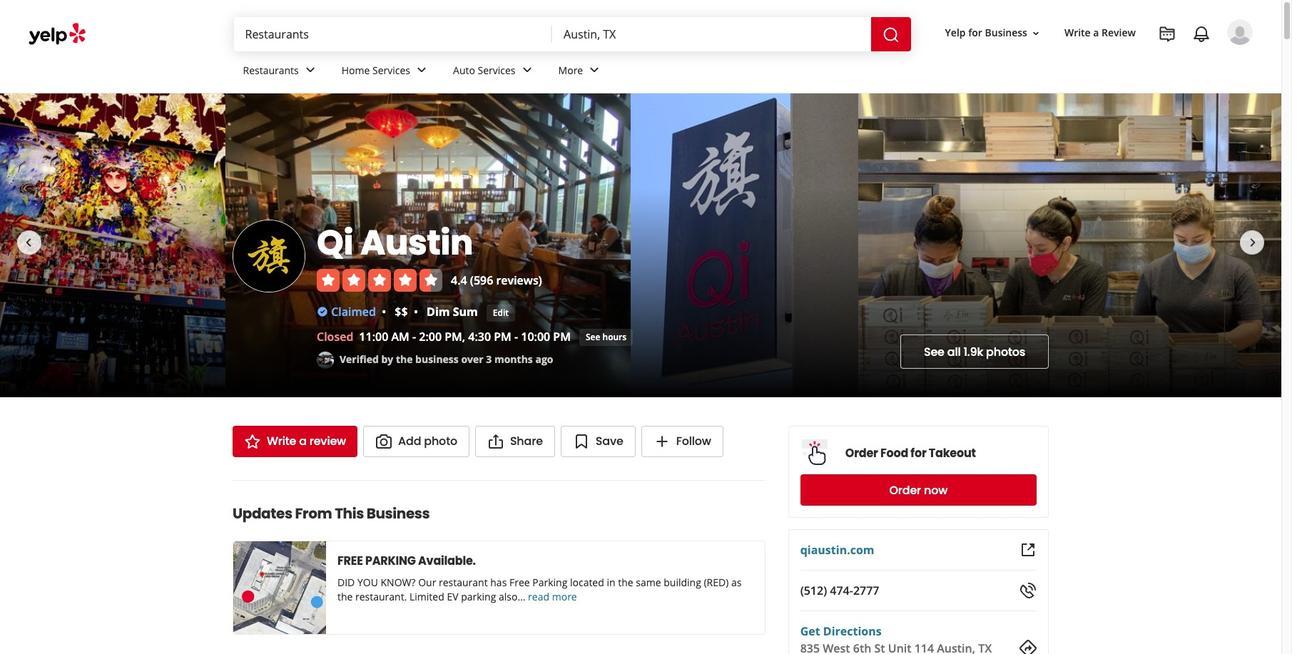 Task type: vqa. For each thing, say whether or not it's contained in the screenshot.
Jeremy M. image
yes



Task type: describe. For each thing, give the bounding box(es) containing it.
2 - from the left
[[515, 329, 518, 345]]

pm,
[[445, 329, 465, 345]]

Find text field
[[245, 26, 541, 42]]

previous image
[[20, 234, 37, 251]]

user actions element
[[934, 18, 1273, 106]]

services for home services
[[373, 63, 410, 77]]

24 external link v2 image
[[1020, 542, 1037, 559]]

restaurant.
[[355, 590, 407, 604]]

qi austin
[[317, 219, 473, 267]]

review
[[1102, 26, 1136, 40]]

follow
[[676, 433, 711, 450]]

home services link
[[330, 51, 442, 93]]

24 share v2 image
[[487, 433, 505, 450]]

as
[[732, 576, 742, 590]]

business categories element
[[232, 51, 1253, 93]]

write a review
[[1065, 26, 1136, 40]]

qiaustin.com link
[[801, 543, 875, 558]]

4:30
[[468, 329, 491, 345]]

takeout
[[929, 445, 976, 461]]

available.
[[418, 553, 476, 570]]

am
[[391, 329, 410, 345]]

order now
[[890, 482, 948, 499]]

free parking available.
[[338, 553, 476, 570]]

11:00
[[359, 329, 389, 345]]

photos
[[987, 344, 1026, 360]]

limited
[[410, 590, 445, 604]]

yelp for business button
[[940, 20, 1048, 46]]

edit button
[[487, 305, 515, 322]]

all
[[948, 344, 961, 360]]

4.4 star rating image
[[317, 269, 443, 292]]

add photo link
[[363, 426, 470, 458]]

get directions link
[[801, 624, 882, 640]]

see hours link
[[580, 329, 633, 346]]

you
[[358, 576, 378, 590]]

from
[[295, 504, 332, 524]]

see hours
[[586, 331, 627, 343]]

directions
[[824, 624, 882, 640]]

order now link
[[801, 475, 1037, 506]]

24 camera v2 image
[[376, 433, 393, 450]]

see all 1.9k photos
[[924, 344, 1026, 360]]

review
[[310, 433, 346, 450]]

dim sum
[[427, 304, 478, 320]]

24 chevron down v2 image for home services
[[413, 62, 430, 79]]

business inside "element"
[[367, 504, 430, 524]]

(596
[[470, 272, 493, 288]]

(red)
[[704, 576, 729, 590]]

did you know? our restaurant has free parking located in the same building (red) as the restaurant. limited ev parking also…
[[338, 576, 742, 604]]

more link
[[547, 51, 615, 93]]

yelp
[[946, 26, 966, 40]]

home
[[342, 63, 370, 77]]

auto services
[[453, 63, 516, 77]]

write for write a review
[[1065, 26, 1091, 40]]

a for review
[[1094, 26, 1100, 40]]

restaurants
[[243, 63, 299, 77]]

24 chevron down v2 image for auto services
[[519, 62, 536, 79]]

food
[[881, 445, 909, 461]]

auto
[[453, 63, 475, 77]]

our
[[418, 576, 436, 590]]

1 - from the left
[[413, 329, 416, 345]]

1 photo of qi austin - austin, tx, us. image from the left
[[0, 94, 225, 398]]

$$
[[395, 304, 408, 320]]

4.4 (596 reviews)
[[451, 272, 542, 288]]

0 horizontal spatial for
[[911, 445, 927, 461]]

24 save outline v2 image
[[573, 433, 590, 450]]

auto services link
[[442, 51, 547, 93]]

same
[[636, 576, 661, 590]]

a for review
[[299, 433, 307, 450]]

order for order food for takeout
[[846, 445, 879, 461]]

also…
[[499, 590, 526, 604]]

business inside button
[[985, 26, 1028, 40]]

none field find
[[245, 26, 541, 42]]

(596 reviews) link
[[470, 272, 542, 288]]

24 chevron down v2 image for restaurants
[[302, 62, 319, 79]]

edit
[[493, 307, 509, 319]]

3 photo of qi austin - austin, tx, us. image from the left
[[859, 94, 1282, 398]]

24 chevron down v2 image
[[586, 62, 603, 79]]

by
[[382, 352, 394, 366]]

24 phone v2 image
[[1020, 582, 1037, 600]]

has
[[491, 576, 507, 590]]

save button
[[561, 426, 636, 458]]

share button
[[475, 426, 555, 458]]

2 horizontal spatial the
[[618, 576, 634, 590]]

none field near
[[564, 26, 860, 42]]

24 directions v2 image
[[1020, 640, 1037, 655]]

search image
[[883, 26, 900, 43]]

10:00
[[521, 329, 551, 345]]

2 photo of qi austin - austin, tx, us. image from the left
[[225, 94, 631, 398]]

free
[[510, 576, 530, 590]]

write a review
[[267, 433, 346, 450]]

jeremy m. image
[[1228, 19, 1253, 45]]

16 chevron down v2 image
[[1031, 28, 1042, 39]]

this
[[335, 504, 364, 524]]

get
[[801, 624, 821, 640]]

restaurants link
[[232, 51, 330, 93]]

notifications image
[[1194, 26, 1211, 43]]

qiaustin.com
[[801, 543, 875, 558]]

add photo
[[398, 433, 457, 450]]

1 pm from the left
[[494, 329, 512, 345]]

photo of qi austin - austin, tx, us. view from the patio image
[[631, 94, 859, 398]]



Task type: locate. For each thing, give the bounding box(es) containing it.
0 vertical spatial write
[[1065, 26, 1091, 40]]

1 vertical spatial write
[[267, 433, 296, 450]]

1 vertical spatial business
[[367, 504, 430, 524]]

located
[[570, 576, 604, 590]]

24 chevron down v2 image right restaurants
[[302, 62, 319, 79]]

see left hours
[[586, 331, 601, 343]]

0 horizontal spatial 24 chevron down v2 image
[[302, 62, 319, 79]]

projects image
[[1159, 26, 1176, 43]]

write inside write a review link
[[1065, 26, 1091, 40]]

1 vertical spatial see
[[924, 344, 945, 360]]

know?
[[381, 576, 416, 590]]

order
[[846, 445, 879, 461], [890, 482, 922, 499]]

1 horizontal spatial none field
[[564, 26, 860, 42]]

1 horizontal spatial for
[[969, 26, 983, 40]]

parking
[[533, 576, 568, 590]]

1 horizontal spatial see
[[924, 344, 945, 360]]

1 vertical spatial for
[[911, 445, 927, 461]]

over
[[461, 352, 484, 366]]

reviews)
[[496, 272, 542, 288]]

the right by
[[396, 352, 413, 366]]

1 horizontal spatial 24 chevron down v2 image
[[413, 62, 430, 79]]

16 claim filled v2 image
[[317, 306, 328, 317]]

for
[[969, 26, 983, 40], [911, 445, 927, 461]]

the down did
[[338, 590, 353, 604]]

none field up the business categories element
[[564, 26, 860, 42]]

0 horizontal spatial pm
[[494, 329, 512, 345]]

order food for takeout
[[846, 445, 976, 461]]

a left the review
[[1094, 26, 1100, 40]]

24 chevron down v2 image left auto on the top left
[[413, 62, 430, 79]]

write a review link
[[233, 426, 358, 458]]

474-
[[830, 583, 854, 599]]

Near text field
[[564, 26, 860, 42]]

0 horizontal spatial services
[[373, 63, 410, 77]]

home services
[[342, 63, 410, 77]]

write left the review
[[1065, 26, 1091, 40]]

0 horizontal spatial write
[[267, 433, 296, 450]]

24 chevron down v2 image right auto services
[[519, 62, 536, 79]]

1 none field from the left
[[245, 26, 541, 42]]

free parking available. image
[[233, 542, 326, 635]]

for right yelp
[[969, 26, 983, 40]]

pm right 4:30
[[494, 329, 512, 345]]

1 horizontal spatial write
[[1065, 26, 1091, 40]]

parking
[[461, 590, 496, 604]]

business left the 16 chevron down v2 icon
[[985, 26, 1028, 40]]

write a review link
[[1059, 20, 1142, 46]]

1 horizontal spatial pm
[[553, 329, 571, 345]]

order left food
[[846, 445, 879, 461]]

(512) 474-2777
[[801, 583, 880, 599]]

24 star v2 image
[[244, 433, 261, 450]]

services for auto services
[[478, 63, 516, 77]]

write
[[1065, 26, 1091, 40], [267, 433, 296, 450]]

services inside 'link'
[[373, 63, 410, 77]]

1 services from the left
[[373, 63, 410, 77]]

more
[[552, 590, 577, 604]]

0 vertical spatial the
[[396, 352, 413, 366]]

24 add v2 image
[[654, 433, 671, 450]]

the
[[396, 352, 413, 366], [618, 576, 634, 590], [338, 590, 353, 604]]

claimed
[[331, 304, 376, 320]]

sum
[[453, 304, 478, 320]]

get directions
[[801, 624, 882, 640]]

24 chevron down v2 image inside auto services link
[[519, 62, 536, 79]]

order for order now
[[890, 482, 922, 499]]

1.9k
[[964, 344, 984, 360]]

0 horizontal spatial a
[[299, 433, 307, 450]]

- right am
[[413, 329, 416, 345]]

pm
[[494, 329, 512, 345], [553, 329, 571, 345]]

photo
[[424, 433, 457, 450]]

write for write a review
[[267, 433, 296, 450]]

3
[[486, 352, 492, 366]]

3 24 chevron down v2 image from the left
[[519, 62, 536, 79]]

1 vertical spatial order
[[890, 482, 922, 499]]

see left all
[[924, 344, 945, 360]]

1 horizontal spatial business
[[985, 26, 1028, 40]]

1 vertical spatial a
[[299, 433, 307, 450]]

none field up home services 'link'
[[245, 26, 541, 42]]

1 horizontal spatial the
[[396, 352, 413, 366]]

None field
[[245, 26, 541, 42], [564, 26, 860, 42]]

write inside write a review link
[[267, 433, 296, 450]]

0 vertical spatial for
[[969, 26, 983, 40]]

(512)
[[801, 583, 827, 599]]

austin
[[360, 219, 473, 267]]

0 vertical spatial order
[[846, 445, 879, 461]]

None search field
[[234, 17, 914, 51]]

0 horizontal spatial order
[[846, 445, 879, 461]]

2 vertical spatial the
[[338, 590, 353, 604]]

ago
[[536, 352, 554, 366]]

see for see hours
[[586, 331, 601, 343]]

for inside button
[[969, 26, 983, 40]]

see all 1.9k photos link
[[901, 335, 1049, 369]]

months
[[495, 352, 533, 366]]

write right 24 star v2 "icon"
[[267, 433, 296, 450]]

24 chevron down v2 image inside restaurants link
[[302, 62, 319, 79]]

0 horizontal spatial business
[[367, 504, 430, 524]]

closed
[[317, 329, 354, 345]]

2 24 chevron down v2 image from the left
[[413, 62, 430, 79]]

- left 10:00
[[515, 329, 518, 345]]

business
[[416, 352, 459, 366]]

-
[[413, 329, 416, 345], [515, 329, 518, 345]]

services right auto on the top left
[[478, 63, 516, 77]]

photo of qi austin - austin, tx, us. image
[[0, 94, 225, 398], [225, 94, 631, 398], [859, 94, 1282, 398]]

business
[[985, 26, 1028, 40], [367, 504, 430, 524]]

dim sum link
[[427, 304, 478, 320]]

2 none field from the left
[[564, 26, 860, 42]]

0 vertical spatial a
[[1094, 26, 1100, 40]]

free
[[338, 553, 363, 570]]

did
[[338, 576, 355, 590]]

see for see all 1.9k photos
[[924, 344, 945, 360]]

2777
[[854, 583, 880, 599]]

2:00
[[419, 329, 442, 345]]

closed 11:00 am - 2:00 pm, 4:30 pm - 10:00 pm
[[317, 329, 571, 345]]

hours
[[603, 331, 627, 343]]

1 horizontal spatial -
[[515, 329, 518, 345]]

1 horizontal spatial a
[[1094, 26, 1100, 40]]

1 24 chevron down v2 image from the left
[[302, 62, 319, 79]]

qi
[[317, 219, 353, 267]]

follow button
[[641, 426, 724, 458]]

updates from this business
[[233, 504, 430, 524]]

dim
[[427, 304, 450, 320]]

1 vertical spatial the
[[618, 576, 634, 590]]

0 horizontal spatial see
[[586, 331, 601, 343]]

a left review
[[299, 433, 307, 450]]

0 horizontal spatial -
[[413, 329, 416, 345]]

pm right 10:00
[[553, 329, 571, 345]]

for right food
[[911, 445, 927, 461]]

parking
[[365, 553, 416, 570]]

24 chevron down v2 image
[[302, 62, 319, 79], [413, 62, 430, 79], [519, 62, 536, 79]]

0 vertical spatial business
[[985, 26, 1028, 40]]

business up parking
[[367, 504, 430, 524]]

2 horizontal spatial 24 chevron down v2 image
[[519, 62, 536, 79]]

0 horizontal spatial none field
[[245, 26, 541, 42]]

a
[[1094, 26, 1100, 40], [299, 433, 307, 450]]

the right in
[[618, 576, 634, 590]]

read more
[[528, 590, 577, 604]]

building
[[664, 576, 702, 590]]

verified by the business over 3 months ago
[[340, 352, 554, 366]]

1 horizontal spatial order
[[890, 482, 922, 499]]

save
[[596, 433, 624, 450]]

0 vertical spatial see
[[586, 331, 601, 343]]

updates from this business element
[[210, 480, 766, 635]]

24 chevron down v2 image inside home services 'link'
[[413, 62, 430, 79]]

0 horizontal spatial the
[[338, 590, 353, 604]]

share
[[510, 433, 543, 450]]

updates
[[233, 504, 292, 524]]

in
[[607, 576, 616, 590]]

2 pm from the left
[[553, 329, 571, 345]]

verified
[[340, 352, 379, 366]]

2 services from the left
[[478, 63, 516, 77]]

ev
[[447, 590, 459, 604]]

see
[[586, 331, 601, 343], [924, 344, 945, 360]]

now
[[924, 482, 948, 499]]

restaurant
[[439, 576, 488, 590]]

services right home
[[373, 63, 410, 77]]

next image
[[1245, 234, 1262, 251]]

order left now
[[890, 482, 922, 499]]

4.4
[[451, 272, 467, 288]]

1 horizontal spatial services
[[478, 63, 516, 77]]



